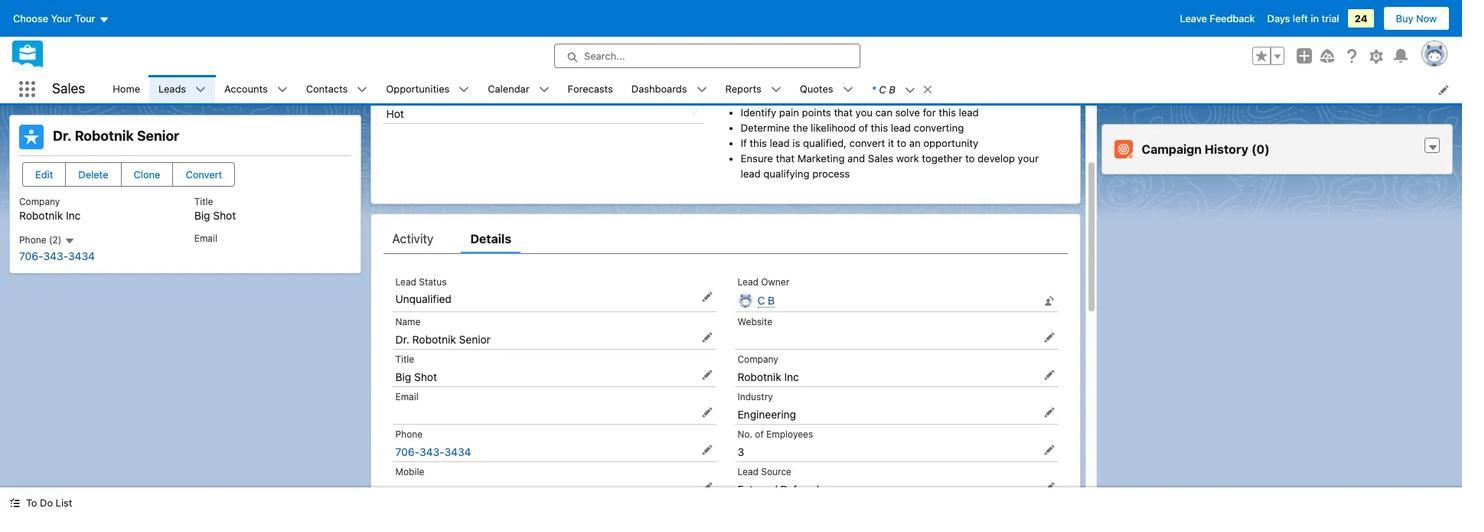 Task type: locate. For each thing, give the bounding box(es) containing it.
1 vertical spatial 706-343-3434 link
[[396, 446, 471, 459]]

1 horizontal spatial company
[[738, 354, 779, 365]]

text default image inside quotes list item
[[843, 85, 854, 95]]

together
[[922, 152, 963, 164]]

ensure
[[741, 152, 774, 164]]

phone up mobile
[[396, 429, 423, 441]]

0 vertical spatial b
[[889, 83, 896, 95]]

0 horizontal spatial 706-343-3434
[[19, 249, 95, 262]]

1 vertical spatial of
[[755, 429, 764, 441]]

1 horizontal spatial senior
[[459, 333, 491, 346]]

0 vertical spatial this
[[939, 106, 957, 119]]

1 horizontal spatial of
[[859, 122, 869, 134]]

lead down 'ensure' at the right
[[741, 167, 761, 180]]

employees
[[767, 429, 814, 441]]

company for company
[[738, 354, 779, 365]]

text default image up pain
[[771, 85, 782, 95]]

name
[[396, 316, 421, 328]]

company
[[19, 196, 60, 208], [738, 354, 779, 365]]

0 horizontal spatial shot
[[213, 209, 236, 222]]

tab list
[[383, 223, 1068, 254]]

0 vertical spatial 706-
[[19, 249, 43, 262]]

0 horizontal spatial inc
[[66, 209, 81, 222]]

0 vertical spatial 3434
[[68, 249, 95, 262]]

0 horizontal spatial company
[[19, 196, 60, 208]]

choose your tour
[[13, 12, 95, 25]]

0 horizontal spatial senior
[[137, 128, 180, 144]]

robotnik inside company robotnik inc
[[19, 209, 63, 222]]

text default image inside calendar "list item"
[[539, 85, 550, 95]]

2 horizontal spatial this
[[939, 106, 957, 119]]

feedback
[[1210, 12, 1256, 25]]

text default image down search... button
[[697, 85, 707, 95]]

text default image inside dashboards list item
[[697, 85, 707, 95]]

706- up mobile
[[396, 446, 420, 459]]

edit lead status image
[[702, 292, 713, 303]]

that up qualifying
[[776, 152, 795, 164]]

phone for phone
[[396, 429, 423, 441]]

0 horizontal spatial phone
[[19, 234, 46, 246]]

1 vertical spatial phone
[[396, 429, 423, 441]]

b right *
[[889, 83, 896, 95]]

3
[[738, 446, 745, 459]]

email down big shot
[[396, 392, 419, 403]]

1 horizontal spatial 3434
[[445, 446, 471, 459]]

lead for unqualified
[[396, 276, 417, 288]]

this
[[939, 106, 957, 119], [871, 122, 889, 134], [750, 137, 767, 149]]

accounts
[[225, 83, 268, 95]]

0 horizontal spatial to
[[897, 137, 907, 149]]

dr. robotnik senior down name
[[396, 333, 491, 346]]

706-343-3434 up mobile
[[396, 446, 471, 459]]

lead up converting
[[959, 106, 979, 119]]

company down edit
[[19, 196, 60, 208]]

706-343-3434
[[19, 249, 95, 262], [396, 446, 471, 459]]

1 horizontal spatial c
[[880, 83, 887, 95]]

0 vertical spatial 706-343-3434 link
[[19, 249, 95, 262]]

1 horizontal spatial 343-
[[420, 446, 445, 459]]

title inside title big shot
[[194, 196, 213, 208]]

1 vertical spatial dr.
[[396, 333, 410, 346]]

0 vertical spatial to
[[897, 137, 907, 149]]

text default image inside accounts list item
[[277, 85, 288, 95]]

text default image left to on the bottom
[[9, 498, 20, 509]]

text default image inside reports list item
[[771, 85, 782, 95]]

text default image inside contacts list item
[[357, 85, 368, 95]]

1 vertical spatial to
[[966, 152, 975, 164]]

phone (2)
[[19, 234, 64, 246]]

text default image up "solve"
[[905, 85, 916, 96]]

706-343-3434 down the (2)
[[19, 249, 95, 262]]

1 horizontal spatial this
[[871, 122, 889, 134]]

phone inside dropdown button
[[19, 234, 46, 246]]

title big shot
[[194, 196, 236, 222]]

1 vertical spatial inc
[[785, 370, 799, 383]]

calendar
[[488, 83, 530, 95]]

delete
[[78, 169, 108, 181]]

c
[[880, 83, 887, 95], [758, 294, 765, 307]]

1 vertical spatial b
[[768, 294, 775, 307]]

leave feedback
[[1181, 12, 1256, 25]]

to
[[26, 497, 37, 509]]

0 horizontal spatial 3434
[[68, 249, 95, 262]]

0 horizontal spatial sales
[[52, 81, 85, 97]]

1 vertical spatial title
[[396, 354, 415, 365]]

0 vertical spatial 343-
[[43, 249, 68, 262]]

contacts link
[[297, 75, 357, 103]]

this down can
[[871, 122, 889, 134]]

company robotnik inc
[[19, 196, 81, 222]]

text default image for reports
[[771, 85, 782, 95]]

text default image right calendar
[[539, 85, 550, 95]]

1 horizontal spatial title
[[396, 354, 415, 365]]

if
[[741, 137, 747, 149]]

c down lead owner
[[758, 294, 765, 307]]

of down you
[[859, 122, 869, 134]]

0 vertical spatial phone
[[19, 234, 46, 246]]

1 horizontal spatial b
[[889, 83, 896, 95]]

this right the if at right
[[750, 137, 767, 149]]

b down owner
[[768, 294, 775, 307]]

1 vertical spatial big
[[396, 370, 411, 383]]

clone
[[134, 169, 160, 181]]

to right it on the right of the page
[[897, 137, 907, 149]]

c right *
[[880, 83, 887, 95]]

706-343-3434 link down the (2)
[[19, 249, 95, 262]]

company up robotnik inc
[[738, 354, 779, 365]]

text default image for quotes
[[843, 85, 854, 95]]

email down title big shot
[[194, 233, 218, 244]]

0 horizontal spatial email
[[194, 233, 218, 244]]

0 horizontal spatial dr.
[[53, 128, 72, 144]]

text default image
[[195, 85, 206, 95], [459, 85, 470, 95], [539, 85, 550, 95], [697, 85, 707, 95], [64, 236, 75, 247]]

list
[[104, 75, 1463, 103]]

0 vertical spatial inc
[[66, 209, 81, 222]]

text default image right the accounts
[[277, 85, 288, 95]]

senior
[[137, 128, 180, 144], [459, 333, 491, 346]]

text default image right the (2)
[[64, 236, 75, 247]]

343- up mobile
[[420, 446, 445, 459]]

text default image right contacts in the top left of the page
[[357, 85, 368, 95]]

inc inside company robotnik inc
[[66, 209, 81, 222]]

shot inside title big shot
[[213, 209, 236, 222]]

1 horizontal spatial sales
[[868, 152, 894, 164]]

0 vertical spatial 706-343-3434
[[19, 249, 95, 262]]

1 horizontal spatial 706-343-3434
[[396, 446, 471, 459]]

dr.
[[53, 128, 72, 144], [396, 333, 410, 346]]

1 vertical spatial dr. robotnik senior
[[396, 333, 491, 346]]

activity link
[[393, 223, 434, 254]]

0 horizontal spatial big
[[194, 209, 210, 222]]

trial
[[1322, 12, 1340, 25]]

0 horizontal spatial c
[[758, 294, 765, 307]]

opportunities list item
[[377, 75, 479, 103]]

text default image
[[923, 84, 933, 95], [277, 85, 288, 95], [357, 85, 368, 95], [771, 85, 782, 95], [843, 85, 854, 95], [905, 85, 916, 96], [9, 498, 20, 509]]

your
[[51, 12, 72, 25]]

1 vertical spatial this
[[871, 122, 889, 134]]

robotnik up industry
[[738, 370, 782, 383]]

for
[[923, 106, 936, 119]]

343-
[[43, 249, 68, 262], [420, 446, 445, 459]]

list item
[[863, 75, 940, 103]]

big down name
[[396, 370, 411, 383]]

inc up engineering
[[785, 370, 799, 383]]

contacts list item
[[297, 75, 377, 103]]

shot down name
[[414, 370, 437, 383]]

dr. down name
[[396, 333, 410, 346]]

group
[[1253, 47, 1285, 65]]

phone left the (2)
[[19, 234, 46, 246]]

text default image inside "opportunities" list item
[[459, 85, 470, 95]]

left
[[1294, 12, 1309, 25]]

0 vertical spatial senior
[[137, 128, 180, 144]]

sales left "home"
[[52, 81, 85, 97]]

to down opportunity
[[966, 152, 975, 164]]

leave feedback link
[[1181, 12, 1256, 25]]

0 horizontal spatial b
[[768, 294, 775, 307]]

choose
[[13, 12, 48, 25]]

text default image right the leads
[[195, 85, 206, 95]]

1 vertical spatial shot
[[414, 370, 437, 383]]

big
[[194, 209, 210, 222], [396, 370, 411, 383]]

0 vertical spatial company
[[19, 196, 60, 208]]

0 vertical spatial big
[[194, 209, 210, 222]]

status
[[419, 276, 447, 288]]

lead up external at the bottom of the page
[[738, 467, 759, 478]]

dr. robotnik senior up delete
[[53, 128, 180, 144]]

1 horizontal spatial to
[[966, 152, 975, 164]]

0 vertical spatial title
[[194, 196, 213, 208]]

that up likelihood
[[834, 106, 853, 119]]

robotnik up phone (2)
[[19, 209, 63, 222]]

of
[[859, 122, 869, 134], [755, 429, 764, 441]]

1 horizontal spatial inc
[[785, 370, 799, 383]]

b inside list item
[[889, 83, 896, 95]]

sales down it on the right of the page
[[868, 152, 894, 164]]

text default image up for
[[923, 84, 933, 95]]

work
[[897, 152, 920, 164]]

title
[[194, 196, 213, 208], [396, 354, 415, 365]]

text default image inside to do list "button"
[[9, 498, 20, 509]]

of right no.
[[755, 429, 764, 441]]

sales inside identify pain points that you can solve for this lead determine the likelihood of this lead converting if this lead is qualified, convert it to an opportunity ensure that marketing and sales work together to develop your lead qualifying process
[[868, 152, 894, 164]]

1 vertical spatial sales
[[868, 152, 894, 164]]

3434 for 706-343-3434 link to the right
[[445, 446, 471, 459]]

phone for phone (2)
[[19, 234, 46, 246]]

referral
[[781, 483, 820, 496]]

0 vertical spatial c
[[880, 83, 887, 95]]

text default image for dashboards
[[697, 85, 707, 95]]

0 vertical spatial email
[[194, 233, 218, 244]]

source
[[762, 467, 792, 478]]

lead owner
[[738, 276, 790, 288]]

1 horizontal spatial shot
[[414, 370, 437, 383]]

0 horizontal spatial title
[[194, 196, 213, 208]]

text default image for leads
[[195, 85, 206, 95]]

shot down convert
[[213, 209, 236, 222]]

title up big shot
[[396, 354, 415, 365]]

3434
[[68, 249, 95, 262], [445, 446, 471, 459]]

text default image for calendar
[[539, 85, 550, 95]]

this up converting
[[939, 106, 957, 119]]

list containing home
[[104, 75, 1463, 103]]

robotnik down name
[[413, 333, 456, 346]]

qualified,
[[804, 137, 847, 149]]

1 horizontal spatial phone
[[396, 429, 423, 441]]

title down convert
[[194, 196, 213, 208]]

lead down "solve"
[[891, 122, 911, 134]]

1 horizontal spatial that
[[834, 106, 853, 119]]

edit title image
[[702, 370, 713, 380]]

website
[[738, 316, 773, 328]]

phone (2) button
[[19, 234, 75, 247]]

343- down the (2)
[[43, 249, 68, 262]]

706-
[[19, 249, 43, 262], [396, 446, 420, 459]]

706-343-3434 link up mobile
[[396, 446, 471, 459]]

qualifying
[[764, 167, 810, 180]]

0 vertical spatial shot
[[213, 209, 236, 222]]

706- down phone (2)
[[19, 249, 43, 262]]

leads link
[[149, 75, 195, 103]]

1 vertical spatial 3434
[[445, 446, 471, 459]]

title for title
[[396, 354, 415, 365]]

quotes link
[[791, 75, 843, 103]]

0 vertical spatial dr. robotnik senior
[[53, 128, 180, 144]]

the
[[793, 122, 808, 134]]

1 vertical spatial company
[[738, 354, 779, 365]]

2 vertical spatial this
[[750, 137, 767, 149]]

dr. right lead image
[[53, 128, 72, 144]]

1 vertical spatial 706-343-3434
[[396, 446, 471, 459]]

1 horizontal spatial email
[[396, 392, 419, 403]]

big inside title big shot
[[194, 209, 210, 222]]

1 vertical spatial 706-
[[396, 446, 420, 459]]

0 vertical spatial of
[[859, 122, 869, 134]]

inc up phone (2) dropdown button at the left of the page
[[66, 209, 81, 222]]

you
[[856, 106, 873, 119]]

lead source
[[738, 467, 792, 478]]

campaign history (0)
[[1142, 142, 1270, 156]]

edit mobile image
[[702, 482, 713, 493]]

list item containing *
[[863, 75, 940, 103]]

process
[[813, 167, 850, 180]]

lead for external referral
[[738, 467, 759, 478]]

reports
[[726, 83, 762, 95]]

edit
[[35, 169, 53, 181]]

text default image left *
[[843, 85, 854, 95]]

3434 for left 706-343-3434 link
[[68, 249, 95, 262]]

text default image inside leads list item
[[195, 85, 206, 95]]

sales
[[52, 81, 85, 97], [868, 152, 894, 164]]

lead up the unqualified
[[396, 276, 417, 288]]

opportunity
[[924, 137, 979, 149]]

that
[[834, 106, 853, 119], [776, 152, 795, 164]]

*
[[872, 83, 877, 95]]

big down convert
[[194, 209, 210, 222]]

0 vertical spatial sales
[[52, 81, 85, 97]]

1 vertical spatial email
[[396, 392, 419, 403]]

0 vertical spatial that
[[834, 106, 853, 119]]

an
[[910, 137, 921, 149]]

1 horizontal spatial dr. robotnik senior
[[396, 333, 491, 346]]

text default image left calendar link
[[459, 85, 470, 95]]

quotes
[[800, 83, 834, 95]]

industry
[[738, 392, 773, 403]]

0 horizontal spatial that
[[776, 152, 795, 164]]

in
[[1311, 12, 1320, 25]]

dr. robotnik senior
[[53, 128, 180, 144], [396, 333, 491, 346]]

company inside company robotnik inc
[[19, 196, 60, 208]]

external
[[738, 483, 778, 496]]

1 vertical spatial c
[[758, 294, 765, 307]]

1 vertical spatial senior
[[459, 333, 491, 346]]

1 horizontal spatial dr.
[[396, 333, 410, 346]]



Task type: vqa. For each thing, say whether or not it's contained in the screenshot.
text default image in the OPPORTUNITIES list item
yes



Task type: describe. For each thing, give the bounding box(es) containing it.
0 horizontal spatial 343-
[[43, 249, 68, 262]]

details
[[471, 232, 512, 246]]

clone button
[[121, 162, 173, 187]]

external referral
[[738, 483, 820, 496]]

dashboards link
[[623, 75, 697, 103]]

reports link
[[717, 75, 771, 103]]

days left in trial
[[1268, 12, 1340, 25]]

calendar list item
[[479, 75, 559, 103]]

text default image for opportunities
[[459, 85, 470, 95]]

delete button
[[65, 162, 121, 187]]

it
[[889, 137, 895, 149]]

1 horizontal spatial 706-343-3434 link
[[396, 446, 471, 459]]

convert
[[186, 169, 222, 181]]

text default image for contacts
[[357, 85, 368, 95]]

activity
[[393, 232, 434, 246]]

develop
[[978, 152, 1016, 164]]

accounts list item
[[215, 75, 297, 103]]

edit industry image
[[1044, 407, 1055, 418]]

lead left is
[[770, 137, 790, 149]]

edit button
[[22, 162, 66, 187]]

search... button
[[555, 44, 861, 68]]

identify pain points that you can solve for this lead determine the likelihood of this lead converting if this lead is qualified, convert it to an opportunity ensure that marketing and sales work together to develop your lead qualifying process
[[741, 106, 1039, 180]]

convert button
[[173, 162, 235, 187]]

days
[[1268, 12, 1291, 25]]

edit phone image
[[702, 445, 713, 455]]

tab list containing activity
[[383, 223, 1068, 254]]

* c b
[[872, 83, 896, 95]]

0 horizontal spatial of
[[755, 429, 764, 441]]

company for company robotnik inc
[[19, 196, 60, 208]]

tour
[[75, 12, 95, 25]]

history
[[1205, 142, 1249, 156]]

solve
[[896, 106, 921, 119]]

c b link
[[758, 293, 775, 309]]

lead up c b link
[[738, 276, 759, 288]]

calendar link
[[479, 75, 539, 103]]

edit company image
[[1044, 370, 1055, 380]]

now
[[1417, 12, 1438, 25]]

big shot
[[396, 370, 437, 383]]

robotnik inc
[[738, 370, 799, 383]]

opportunities link
[[377, 75, 459, 103]]

leave
[[1181, 12, 1208, 25]]

1 vertical spatial that
[[776, 152, 795, 164]]

leads
[[159, 83, 186, 95]]

quotes list item
[[791, 75, 863, 103]]

edit website image
[[1044, 332, 1055, 343]]

no.
[[738, 429, 753, 441]]

marketing
[[798, 152, 845, 164]]

text default image for *
[[905, 85, 916, 96]]

(0)
[[1252, 142, 1270, 156]]

home
[[113, 83, 140, 95]]

text default image inside phone (2) dropdown button
[[64, 236, 75, 247]]

home link
[[104, 75, 149, 103]]

identify
[[741, 106, 777, 119]]

0 vertical spatial dr.
[[53, 128, 72, 144]]

leads list item
[[149, 75, 215, 103]]

1 horizontal spatial 706-
[[396, 446, 420, 459]]

buy now
[[1397, 12, 1438, 25]]

0 horizontal spatial 706-
[[19, 249, 43, 262]]

0 horizontal spatial this
[[750, 137, 767, 149]]

to do list
[[26, 497, 72, 509]]

title for title big shot
[[194, 196, 213, 208]]

robotnik up 'delete' button
[[75, 128, 134, 144]]

b inside c b link
[[768, 294, 775, 307]]

convert
[[850, 137, 886, 149]]

is
[[793, 137, 801, 149]]

owner
[[762, 276, 790, 288]]

dashboards list item
[[623, 75, 717, 103]]

search...
[[584, 50, 625, 62]]

1 vertical spatial 343-
[[420, 446, 445, 459]]

reports list item
[[717, 75, 791, 103]]

hot
[[386, 107, 404, 120]]

list
[[56, 497, 72, 509]]

lead image
[[19, 125, 44, 149]]

of inside identify pain points that you can solve for this lead determine the likelihood of this lead converting if this lead is qualified, convert it to an opportunity ensure that marketing and sales work together to develop your lead qualifying process
[[859, 122, 869, 134]]

buy
[[1397, 12, 1414, 25]]

edit name image
[[702, 332, 713, 343]]

0 horizontal spatial 706-343-3434 link
[[19, 249, 95, 262]]

forecasts link
[[559, 75, 623, 103]]

edit lead source image
[[1044, 482, 1055, 493]]

and
[[848, 152, 866, 164]]

text default image for accounts
[[277, 85, 288, 95]]

contacts
[[306, 83, 348, 95]]

accounts link
[[215, 75, 277, 103]]

pain
[[780, 106, 800, 119]]

c b
[[758, 294, 775, 307]]

unqualified
[[396, 293, 452, 306]]

do
[[40, 497, 53, 509]]

buy now button
[[1384, 6, 1451, 31]]

to do list button
[[0, 488, 81, 519]]

1 horizontal spatial big
[[396, 370, 411, 383]]

mobile
[[396, 467, 425, 478]]

lead status
[[396, 276, 447, 288]]

can
[[876, 106, 893, 119]]

c inside list item
[[880, 83, 887, 95]]

determine
[[741, 122, 790, 134]]

edit email image
[[702, 407, 713, 418]]

engineering
[[738, 408, 797, 421]]

(2)
[[49, 234, 62, 246]]

opportunities
[[386, 83, 450, 95]]

forecasts
[[568, 83, 613, 95]]

choose your tour button
[[12, 6, 110, 31]]

0 horizontal spatial dr. robotnik senior
[[53, 128, 180, 144]]

campaign
[[1142, 142, 1202, 156]]

24
[[1355, 12, 1368, 25]]

edit no. of employees image
[[1044, 445, 1055, 455]]



